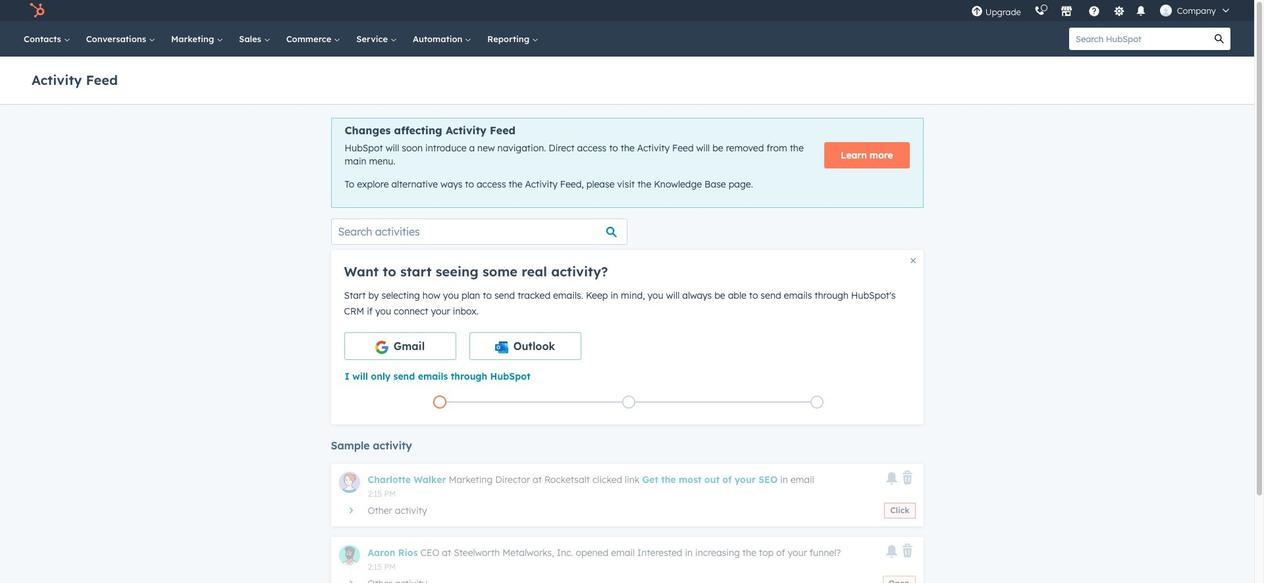 Task type: locate. For each thing, give the bounding box(es) containing it.
None checkbox
[[469, 332, 581, 360]]

close image
[[910, 258, 916, 263]]

jacob simon image
[[1160, 5, 1172, 16]]

menu
[[964, 0, 1238, 21]]

list
[[345, 393, 912, 411]]

None checkbox
[[344, 332, 456, 360]]

onboarding.steps.finalstep.title image
[[814, 399, 820, 406]]

Search activities search field
[[331, 218, 627, 245]]

onboarding.steps.sendtrackedemailingmail.title image
[[625, 399, 632, 406]]



Task type: vqa. For each thing, say whether or not it's contained in the screenshot.
onboarding.steps.finalStep.title icon
yes



Task type: describe. For each thing, give the bounding box(es) containing it.
marketplaces image
[[1061, 6, 1072, 18]]

Search HubSpot search field
[[1069, 28, 1208, 50]]



